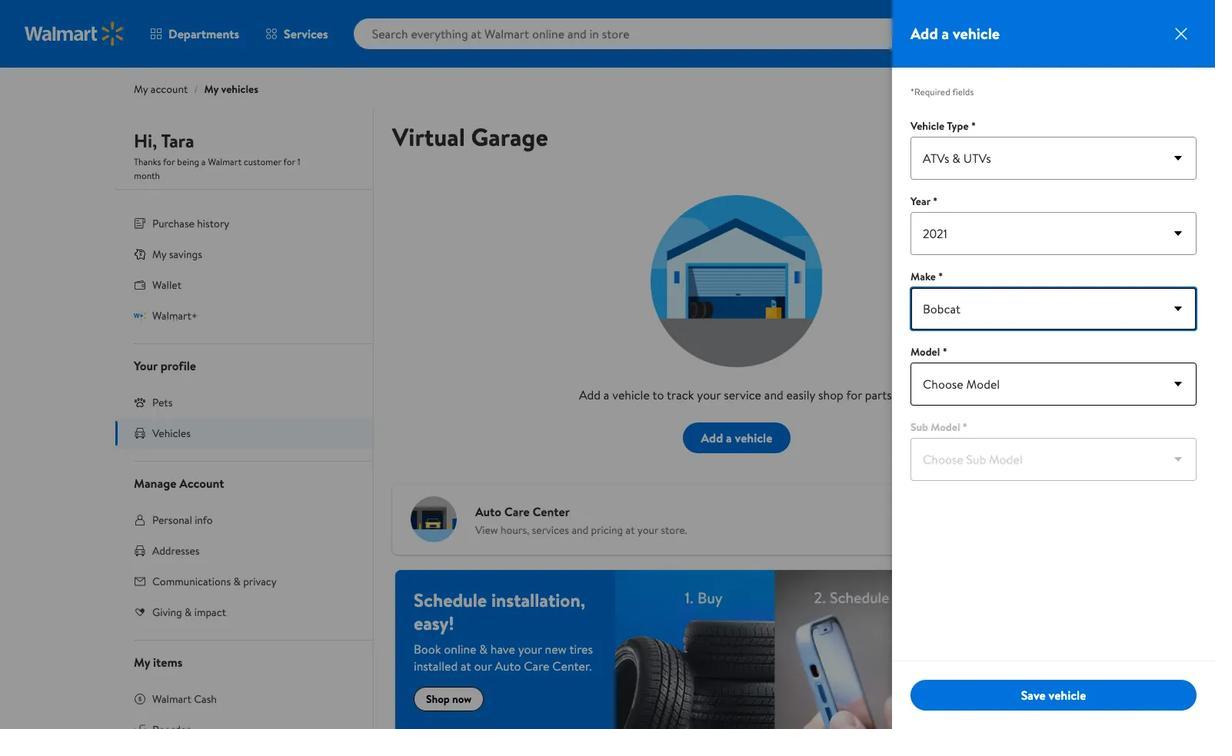 Task type: describe. For each thing, give the bounding box(es) containing it.
impact
[[194, 605, 226, 621]]

center
[[533, 504, 570, 521]]

my account / my vehicles
[[134, 82, 258, 97]]

2 horizontal spatial for
[[846, 387, 862, 404]]

customer
[[244, 155, 281, 168]]

*required
[[911, 85, 950, 98]]

profile
[[160, 358, 196, 375]]

add a vehicle inside button
[[701, 430, 772, 447]]

my items
[[134, 654, 183, 671]]

purchase history link
[[115, 208, 373, 239]]

save
[[1021, 687, 1046, 704]]

history
[[197, 216, 229, 231]]

vehicle type *
[[911, 118, 976, 134]]

make *
[[911, 269, 943, 285]]

auto inside schedule installation, easy! book online & have your new tires installed at our auto care center.
[[495, 658, 521, 675]]

walmart+
[[152, 308, 198, 324]]

savings
[[169, 247, 202, 262]]

cash
[[194, 692, 217, 708]]

save vehicle
[[1021, 687, 1086, 704]]

giving
[[152, 605, 182, 621]]

to
[[652, 387, 664, 404]]

tara
[[161, 128, 194, 154]]

your inside auto care center view hours, services and pricing at your store.
[[637, 523, 658, 538]]

make
[[911, 269, 936, 285]]

communications & privacy link
[[115, 567, 373, 598]]

0 vertical spatial and
[[764, 387, 783, 404]]

installation,
[[491, 588, 585, 614]]

vehicles link
[[115, 418, 373, 449]]

hi, tara link
[[134, 128, 194, 160]]

communications
[[152, 574, 231, 590]]

month
[[134, 169, 160, 182]]

being
[[177, 155, 199, 168]]

auto care center view hours, services and pricing at your store.
[[475, 504, 687, 538]]

* right sub
[[963, 420, 967, 435]]

new
[[545, 641, 567, 658]]

8 $79.40
[[1166, 17, 1188, 48]]

8
[[1181, 17, 1186, 30]]

personal
[[152, 513, 192, 528]]

view
[[475, 523, 498, 538]]

parts.
[[865, 387, 894, 404]]

walmart inside walmart cash link
[[152, 692, 191, 708]]

& for communications
[[233, 574, 241, 590]]

model *
[[911, 345, 947, 360]]

walmart+ link
[[115, 301, 373, 331]]

icon image for my savings
[[134, 248, 146, 261]]

my for items
[[134, 654, 150, 671]]

1 horizontal spatial for
[[283, 155, 295, 168]]

track
[[667, 387, 694, 404]]

year
[[911, 194, 930, 209]]

virtual garage
[[392, 120, 548, 154]]

add a vehicle dialog
[[892, 0, 1215, 730]]

service
[[724, 387, 761, 404]]

addresses link
[[115, 536, 373, 567]]

vehicle inside button
[[735, 430, 772, 447]]

* for model *
[[943, 345, 947, 360]]

virtual
[[392, 120, 465, 154]]

walmart cash link
[[115, 684, 373, 715]]

0 vertical spatial your
[[697, 387, 721, 404]]

add inside dialog
[[911, 23, 938, 44]]

& inside schedule installation, easy! book online & have your new tires installed at our auto care center.
[[479, 641, 488, 658]]

vehicle left the to
[[612, 387, 650, 404]]

*required fields
[[911, 85, 974, 98]]

add a vehicle inside dialog
[[911, 23, 1000, 44]]

my for savings
[[152, 247, 166, 262]]

hours,
[[501, 523, 529, 538]]

a inside button
[[726, 430, 732, 447]]

Walmart Site-Wide search field
[[353, 18, 955, 49]]

garage
[[471, 120, 548, 154]]

shop
[[818, 387, 844, 404]]

have
[[490, 641, 515, 658]]

walmart image
[[25, 22, 125, 46]]

0 vertical spatial model
[[911, 345, 940, 360]]

1
[[297, 155, 300, 168]]

my savings
[[152, 247, 202, 262]]

installed
[[414, 658, 458, 675]]

year *
[[911, 194, 938, 209]]

manage
[[134, 475, 176, 492]]

pets link
[[115, 388, 373, 418]]

auto inside auto care center view hours, services and pricing at your store.
[[475, 504, 501, 521]]

my vehicles link
[[204, 82, 258, 97]]

shop
[[426, 692, 450, 708]]

hi,
[[134, 128, 157, 154]]

type
[[947, 118, 969, 134]]



Task type: vqa. For each thing, say whether or not it's contained in the screenshot.
THE ICON related to My savings
yes



Task type: locate. For each thing, give the bounding box(es) containing it.
vehicle up fields on the top
[[953, 23, 1000, 44]]

a inside dialog
[[942, 23, 949, 44]]

walmart right being
[[208, 155, 241, 168]]

a left the to
[[604, 387, 609, 404]]

account
[[179, 475, 224, 492]]

manage account
[[134, 475, 224, 492]]

auto right our
[[495, 658, 521, 675]]

& left have
[[479, 641, 488, 658]]

1 horizontal spatial walmart
[[208, 155, 241, 168]]

services
[[532, 523, 569, 538]]

my left items
[[134, 654, 150, 671]]

and left easily at the right of the page
[[764, 387, 783, 404]]

my left account
[[134, 82, 148, 97]]

model down 'make *'
[[911, 345, 940, 360]]

book
[[414, 641, 441, 658]]

schedule installation, easy! book online & have your new tires installed at our auto care center.
[[414, 588, 593, 675]]

for left being
[[163, 155, 175, 168]]

icon image for pets
[[134, 397, 146, 409]]

vehicles
[[221, 82, 258, 97]]

your right the track
[[697, 387, 721, 404]]

tires
[[569, 641, 593, 658]]

1 horizontal spatial &
[[233, 574, 241, 590]]

1 vertical spatial auto
[[495, 658, 521, 675]]

3 icon image from the top
[[134, 397, 146, 409]]

add a vehicle to track your service and easily shop for parts.
[[579, 387, 894, 404]]

care inside auto care center view hours, services and pricing at your store.
[[504, 504, 530, 521]]

my right /
[[204, 82, 218, 97]]

purchase history
[[152, 216, 229, 231]]

for left 1
[[283, 155, 295, 168]]

care inside schedule installation, easy! book online & have your new tires installed at our auto care center.
[[524, 658, 549, 675]]

add a vehicle
[[911, 23, 1000, 44], [701, 430, 772, 447]]

add down add a vehicle to track your service and easily shop for parts.
[[701, 430, 723, 447]]

1 vertical spatial model
[[931, 420, 960, 435]]

walmart
[[208, 155, 241, 168], [152, 692, 191, 708]]

0 horizontal spatial &
[[185, 605, 192, 621]]

0 vertical spatial &
[[233, 574, 241, 590]]

1 vertical spatial add
[[579, 387, 601, 404]]

purchase
[[152, 216, 195, 231]]

your left new
[[518, 641, 542, 658]]

sub
[[911, 420, 928, 435]]

& left the privacy
[[233, 574, 241, 590]]

my for account
[[134, 82, 148, 97]]

add up *required
[[911, 23, 938, 44]]

at inside auto care center view hours, services and pricing at your store.
[[626, 523, 635, 538]]

add a vehicle up fields on the top
[[911, 23, 1000, 44]]

1 horizontal spatial and
[[764, 387, 783, 404]]

fields
[[952, 85, 974, 98]]

auto
[[475, 504, 501, 521], [495, 658, 521, 675]]

vehicle
[[953, 23, 1000, 44], [612, 387, 650, 404], [735, 430, 772, 447], [1049, 687, 1086, 704]]

addresses
[[152, 544, 200, 559]]

care left center.
[[524, 658, 549, 675]]

walmart cash
[[152, 692, 217, 708]]

1 vertical spatial add a vehicle
[[701, 430, 772, 447]]

wallet link
[[115, 270, 373, 301]]

center.
[[552, 658, 592, 675]]

your left store.
[[637, 523, 658, 538]]

auto up view
[[475, 504, 501, 521]]

close dialog image
[[1172, 25, 1190, 43]]

0 vertical spatial at
[[626, 523, 635, 538]]

2 vertical spatial &
[[479, 641, 488, 658]]

walmart inside hi, tara thanks for being a walmart customer for 1 month
[[208, 155, 241, 168]]

items
[[153, 654, 183, 671]]

& right giving
[[185, 605, 192, 621]]

giving & impact
[[152, 605, 226, 621]]

for right shop
[[846, 387, 862, 404]]

2 vertical spatial add
[[701, 430, 723, 447]]

2 icon image from the top
[[134, 310, 146, 322]]

* right type
[[971, 118, 976, 134]]

online
[[444, 641, 476, 658]]

1 vertical spatial at
[[461, 658, 471, 675]]

/
[[194, 82, 198, 97]]

0 vertical spatial add
[[911, 23, 938, 44]]

add left the to
[[579, 387, 601, 404]]

a up *required fields
[[942, 23, 949, 44]]

0 horizontal spatial add a vehicle
[[701, 430, 772, 447]]

Search search field
[[353, 18, 955, 49]]

pricing
[[591, 523, 623, 538]]

add
[[911, 23, 938, 44], [579, 387, 601, 404], [701, 430, 723, 447]]

and inside auto care center view hours, services and pricing at your store.
[[572, 523, 588, 538]]

shop now
[[426, 692, 472, 708]]

vehicles
[[152, 426, 191, 441]]

wallet
[[152, 278, 181, 293]]

0 vertical spatial care
[[504, 504, 530, 521]]

save vehicle button
[[911, 681, 1197, 711]]

your
[[134, 358, 158, 375]]

icon image for walmart+
[[134, 310, 146, 322]]

add inside button
[[701, 430, 723, 447]]

at right 'pricing'
[[626, 523, 635, 538]]

2 horizontal spatial your
[[697, 387, 721, 404]]

a
[[942, 23, 949, 44], [201, 155, 206, 168], [604, 387, 609, 404], [726, 430, 732, 447]]

and
[[764, 387, 783, 404], [572, 523, 588, 538]]

0 horizontal spatial and
[[572, 523, 588, 538]]

add a vehicle down add a vehicle to track your service and easily shop for parts.
[[701, 430, 772, 447]]

$79.40
[[1166, 38, 1188, 48]]

vehicle
[[911, 118, 945, 134]]

*
[[971, 118, 976, 134], [933, 194, 938, 209], [938, 269, 943, 285], [943, 345, 947, 360], [963, 420, 967, 435]]

* right make
[[938, 269, 943, 285]]

& inside "link"
[[233, 574, 241, 590]]

a down add a vehicle to track your service and easily shop for parts.
[[726, 430, 732, 447]]

1 vertical spatial &
[[185, 605, 192, 621]]

* right year
[[933, 194, 938, 209]]

a inside hi, tara thanks for being a walmart customer for 1 month
[[201, 155, 206, 168]]

0 horizontal spatial add
[[579, 387, 601, 404]]

0 vertical spatial icon image
[[134, 248, 146, 261]]

sub model *
[[911, 420, 967, 435]]

care up hours,
[[504, 504, 530, 521]]

0 vertical spatial walmart
[[208, 155, 241, 168]]

2 vertical spatial your
[[518, 641, 542, 658]]

1 horizontal spatial your
[[637, 523, 658, 538]]

your
[[697, 387, 721, 404], [637, 523, 658, 538], [518, 641, 542, 658]]

your profile
[[134, 358, 196, 375]]

and left 'pricing'
[[572, 523, 588, 538]]

2 vertical spatial icon image
[[134, 397, 146, 409]]

icon image left walmart+
[[134, 310, 146, 322]]

store.
[[661, 523, 687, 538]]

icon image inside walmart+ link
[[134, 310, 146, 322]]

* for year *
[[933, 194, 938, 209]]

personal info
[[152, 513, 213, 528]]

add a vehicle button
[[683, 423, 791, 454]]

thanks
[[134, 155, 161, 168]]

your inside schedule installation, easy! book online & have your new tires installed at our auto care center.
[[518, 641, 542, 658]]

hi, tara thanks for being a walmart customer for 1 month
[[134, 128, 300, 182]]

* for make *
[[938, 269, 943, 285]]

communications & privacy
[[152, 574, 277, 590]]

icon image
[[134, 248, 146, 261], [134, 310, 146, 322], [134, 397, 146, 409]]

0 horizontal spatial at
[[461, 658, 471, 675]]

0 horizontal spatial for
[[163, 155, 175, 168]]

1 vertical spatial icon image
[[134, 310, 146, 322]]

at
[[626, 523, 635, 538], [461, 658, 471, 675]]

a right being
[[201, 155, 206, 168]]

pets
[[152, 395, 173, 411]]

personal info link
[[115, 505, 373, 536]]

shop now link
[[414, 688, 484, 712]]

at left our
[[461, 658, 471, 675]]

1 vertical spatial walmart
[[152, 692, 191, 708]]

now
[[452, 692, 472, 708]]

our
[[474, 658, 492, 675]]

2 horizontal spatial &
[[479, 641, 488, 658]]

easily
[[786, 387, 815, 404]]

1 vertical spatial and
[[572, 523, 588, 538]]

vehicle right save
[[1049, 687, 1086, 704]]

0 vertical spatial add a vehicle
[[911, 23, 1000, 44]]

icon image inside the pets link
[[134, 397, 146, 409]]

0 vertical spatial auto
[[475, 504, 501, 521]]

my savings link
[[115, 239, 373, 270]]

icon image inside my savings link
[[134, 248, 146, 261]]

account
[[151, 82, 188, 97]]

1 icon image from the top
[[134, 248, 146, 261]]

easy!
[[414, 611, 454, 637]]

1 vertical spatial care
[[524, 658, 549, 675]]

vehicle inside button
[[1049, 687, 1086, 704]]

0 horizontal spatial walmart
[[152, 692, 191, 708]]

1 horizontal spatial add
[[701, 430, 723, 447]]

2 horizontal spatial add
[[911, 23, 938, 44]]

icon image left my savings
[[134, 248, 146, 261]]

1 horizontal spatial add a vehicle
[[911, 23, 1000, 44]]

privacy
[[243, 574, 277, 590]]

* up sub model *
[[943, 345, 947, 360]]

vehicle down service
[[735, 430, 772, 447]]

my account link
[[134, 82, 188, 97]]

care
[[504, 504, 530, 521], [524, 658, 549, 675]]

1 vertical spatial your
[[637, 523, 658, 538]]

& for giving
[[185, 605, 192, 621]]

at inside schedule installation, easy! book online & have your new tires installed at our auto care center.
[[461, 658, 471, 675]]

giving & impact link
[[115, 598, 373, 628]]

walmart left cash
[[152, 692, 191, 708]]

model right sub
[[931, 420, 960, 435]]

1 horizontal spatial at
[[626, 523, 635, 538]]

my left savings
[[152, 247, 166, 262]]

icon image left pets
[[134, 397, 146, 409]]

0 horizontal spatial your
[[518, 641, 542, 658]]

info
[[195, 513, 213, 528]]



